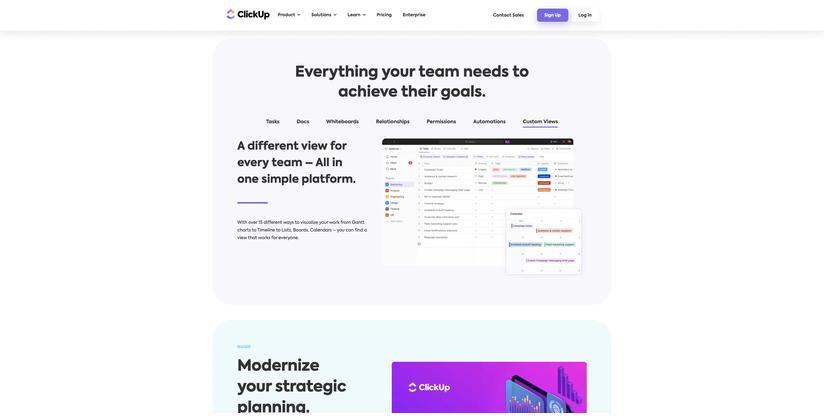 Task type: describe. For each thing, give the bounding box(es) containing it.
a
[[238, 141, 245, 152]]

view inside the 'a different view for every team – all in one simple platform.'
[[301, 141, 328, 152]]

15
[[259, 221, 263, 225]]

relationships
[[376, 120, 410, 125]]

ways
[[284, 221, 294, 225]]

a
[[365, 228, 367, 233]]

platform.
[[302, 174, 356, 185]]

product
[[278, 13, 295, 17]]

needs
[[464, 65, 509, 80]]

automations
[[474, 120, 506, 125]]

different inside the 'a different view for every team – all in one simple platform.'
[[248, 141, 299, 152]]

pricing link
[[374, 9, 395, 21]]

one
[[238, 174, 259, 185]]

in inside the 'a different view for every team – all in one simple platform.'
[[332, 158, 343, 169]]

up
[[555, 13, 561, 18]]

guide
[[238, 345, 251, 349]]

modernize your strategic planning.
[[238, 359, 347, 413]]

lists,
[[282, 228, 292, 233]]

goals.
[[441, 85, 486, 100]]

relationships button
[[370, 118, 416, 129]]

custom views
[[523, 120, 559, 125]]

strategic
[[275, 380, 347, 395]]

charts
[[238, 228, 251, 233]]

docs button
[[291, 118, 316, 129]]

– inside the 'a different view for every team – all in one simple platform.'
[[305, 158, 313, 169]]

your for everything
[[382, 65, 415, 80]]

planning.
[[238, 401, 310, 413]]

that
[[248, 236, 257, 240]]

everything your team needs to achieve their goals.
[[295, 65, 530, 100]]

simple
[[262, 174, 299, 185]]

enterprise link
[[400, 9, 429, 21]]

permissions
[[427, 120, 457, 125]]

work
[[330, 221, 340, 225]]

boards,
[[293, 228, 309, 233]]

clickup image
[[225, 8, 270, 20]]

find
[[355, 228, 363, 233]]

over
[[249, 221, 258, 225]]

your inside with over 15 different ways to visualize your work from gantt charts to timeline to lists, boards, calendars – you can find a view that works for everyone.
[[319, 221, 329, 225]]

whiteboards
[[327, 120, 359, 125]]

to inside everything your team needs to achieve their goals.
[[513, 65, 530, 80]]

team inside the 'a different view for every team – all in one simple platform.'
[[272, 158, 303, 169]]

every
[[238, 158, 269, 169]]

all
[[316, 158, 330, 169]]

tab list containing tasks
[[231, 118, 593, 129]]

automations button
[[468, 118, 512, 129]]

with over 15 different ways to visualize your work from gantt charts to timeline to lists, boards, calendars – you can find a view that works for everyone.
[[238, 221, 367, 240]]

log in
[[579, 13, 592, 18]]

your for modernize
[[238, 380, 272, 395]]

visualize
[[301, 221, 318, 225]]

works
[[258, 236, 271, 240]]

everything
[[295, 65, 379, 80]]



Task type: locate. For each thing, give the bounding box(es) containing it.
your
[[382, 65, 415, 80], [319, 221, 329, 225], [238, 380, 272, 395]]

pricing
[[377, 13, 392, 17]]

gantt
[[352, 221, 365, 225]]

your inside everything your team needs to achieve their goals.
[[382, 65, 415, 80]]

0 vertical spatial in
[[588, 13, 592, 18]]

whiteboards button
[[320, 118, 365, 129]]

your up planning.
[[238, 380, 272, 395]]

team inside everything your team needs to achieve their goals.
[[419, 65, 460, 80]]

solutions
[[312, 13, 332, 17]]

your up their
[[382, 65, 415, 80]]

tab list
[[231, 118, 593, 129]]

for
[[330, 141, 347, 152], [272, 236, 278, 240]]

1 vertical spatial team
[[272, 158, 303, 169]]

0 horizontal spatial –
[[305, 158, 313, 169]]

their
[[402, 85, 438, 100]]

sign up button
[[538, 9, 569, 22]]

for down the whiteboards button
[[330, 141, 347, 152]]

2 vertical spatial your
[[238, 380, 272, 395]]

pmo_images.png image
[[382, 139, 587, 280]]

2 horizontal spatial your
[[382, 65, 415, 80]]

your up calendars
[[319, 221, 329, 225]]

different down tasks button
[[248, 141, 299, 152]]

contact sales button
[[491, 10, 527, 20]]

a different view for every team – all in one simple platform.
[[238, 141, 356, 185]]

0 vertical spatial different
[[248, 141, 299, 152]]

sales
[[513, 13, 524, 17]]

log
[[579, 13, 587, 18]]

learn
[[348, 13, 361, 17]]

view inside with over 15 different ways to visualize your work from gantt charts to timeline to lists, boards, calendars – you can find a view that works for everyone.
[[238, 236, 247, 240]]

0 vertical spatial –
[[305, 158, 313, 169]]

1 horizontal spatial in
[[588, 13, 592, 18]]

1 horizontal spatial team
[[419, 65, 460, 80]]

0 vertical spatial for
[[330, 141, 347, 152]]

team
[[419, 65, 460, 80], [272, 158, 303, 169]]

in
[[588, 13, 592, 18], [332, 158, 343, 169]]

modernize
[[238, 359, 320, 374]]

achieve
[[339, 85, 398, 100]]

1 horizontal spatial your
[[319, 221, 329, 225]]

with
[[238, 221, 247, 225]]

0 horizontal spatial your
[[238, 380, 272, 395]]

0 horizontal spatial in
[[332, 158, 343, 169]]

for inside the 'a different view for every team – all in one simple platform.'
[[330, 141, 347, 152]]

– left all
[[305, 158, 313, 169]]

1 vertical spatial different
[[264, 221, 282, 225]]

for inside with over 15 different ways to visualize your work from gantt charts to timeline to lists, boards, calendars – you can find a view that works for everyone.
[[272, 236, 278, 240]]

in right log
[[588, 13, 592, 18]]

view up all
[[301, 141, 328, 152]]

tasks
[[266, 120, 280, 125]]

0 horizontal spatial for
[[272, 236, 278, 240]]

0 vertical spatial your
[[382, 65, 415, 80]]

– inside with over 15 different ways to visualize your work from gantt charts to timeline to lists, boards, calendars – you can find a view that works for everyone.
[[333, 228, 336, 233]]

0 horizontal spatial view
[[238, 236, 247, 240]]

contact sales
[[494, 13, 524, 17]]

in right all
[[332, 158, 343, 169]]

1 vertical spatial in
[[332, 158, 343, 169]]

–
[[305, 158, 313, 169], [333, 228, 336, 233]]

1 horizontal spatial for
[[330, 141, 347, 152]]

to
[[513, 65, 530, 80], [295, 221, 300, 225], [252, 228, 257, 233], [276, 228, 281, 233]]

view down charts
[[238, 236, 247, 240]]

permissions button
[[421, 118, 463, 129]]

your inside the modernize your strategic planning.
[[238, 380, 272, 395]]

from
[[341, 221, 351, 225]]

different
[[248, 141, 299, 152], [264, 221, 282, 225]]

you
[[337, 228, 345, 233]]

sign
[[545, 13, 554, 18]]

1 horizontal spatial view
[[301, 141, 328, 152]]

1 vertical spatial for
[[272, 236, 278, 240]]

contact
[[494, 13, 512, 17]]

0 horizontal spatial team
[[272, 158, 303, 169]]

custom
[[523, 120, 543, 125]]

different up timeline
[[264, 221, 282, 225]]

timeline
[[258, 228, 275, 233]]

sign up
[[545, 13, 561, 18]]

0 vertical spatial team
[[419, 65, 460, 80]]

different inside with over 15 different ways to visualize your work from gantt charts to timeline to lists, boards, calendars – you can find a view that works for everyone.
[[264, 221, 282, 225]]

learn button
[[345, 9, 369, 21]]

log in link
[[572, 9, 600, 22]]

tasks button
[[260, 118, 286, 129]]

team up simple
[[272, 158, 303, 169]]

solutions button
[[309, 9, 340, 21]]

enterprise
[[403, 13, 426, 17]]

product button
[[275, 9, 304, 21]]

custom views button
[[517, 118, 565, 129]]

1 vertical spatial view
[[238, 236, 247, 240]]

everyone.
[[279, 236, 299, 240]]

– left you
[[333, 228, 336, 233]]

1 horizontal spatial –
[[333, 228, 336, 233]]

can
[[346, 228, 354, 233]]

docs
[[297, 120, 309, 125]]

0 vertical spatial view
[[301, 141, 328, 152]]

views
[[544, 120, 559, 125]]

for right works
[[272, 236, 278, 240]]

1 vertical spatial –
[[333, 228, 336, 233]]

1 vertical spatial your
[[319, 221, 329, 225]]

calendars
[[310, 228, 332, 233]]

view
[[301, 141, 328, 152], [238, 236, 247, 240]]

team up their
[[419, 65, 460, 80]]



Task type: vqa. For each thing, say whether or not it's contained in the screenshot.
the left items.
no



